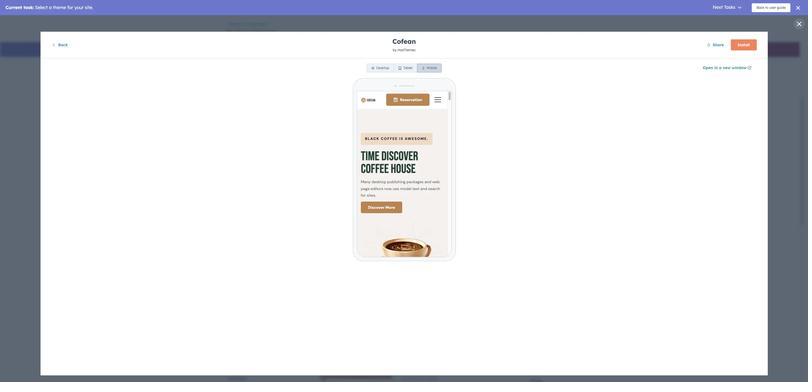 Task type: describe. For each thing, give the bounding box(es) containing it.
to
[[239, 22, 242, 26]]

shop themes
[[234, 28, 276, 36]]

back to theme library link
[[226, 22, 268, 26]]



Task type: locate. For each thing, give the bounding box(es) containing it.
themes
[[252, 28, 276, 36]]

back to theme library
[[230, 22, 268, 26]]

theme
[[243, 22, 255, 26]]

back
[[230, 22, 238, 26]]

shop
[[234, 28, 250, 36]]

close image
[[797, 22, 802, 26]]

library
[[256, 22, 268, 26]]



Task type: vqa. For each thing, say whether or not it's contained in the screenshot.
Define to the top
no



